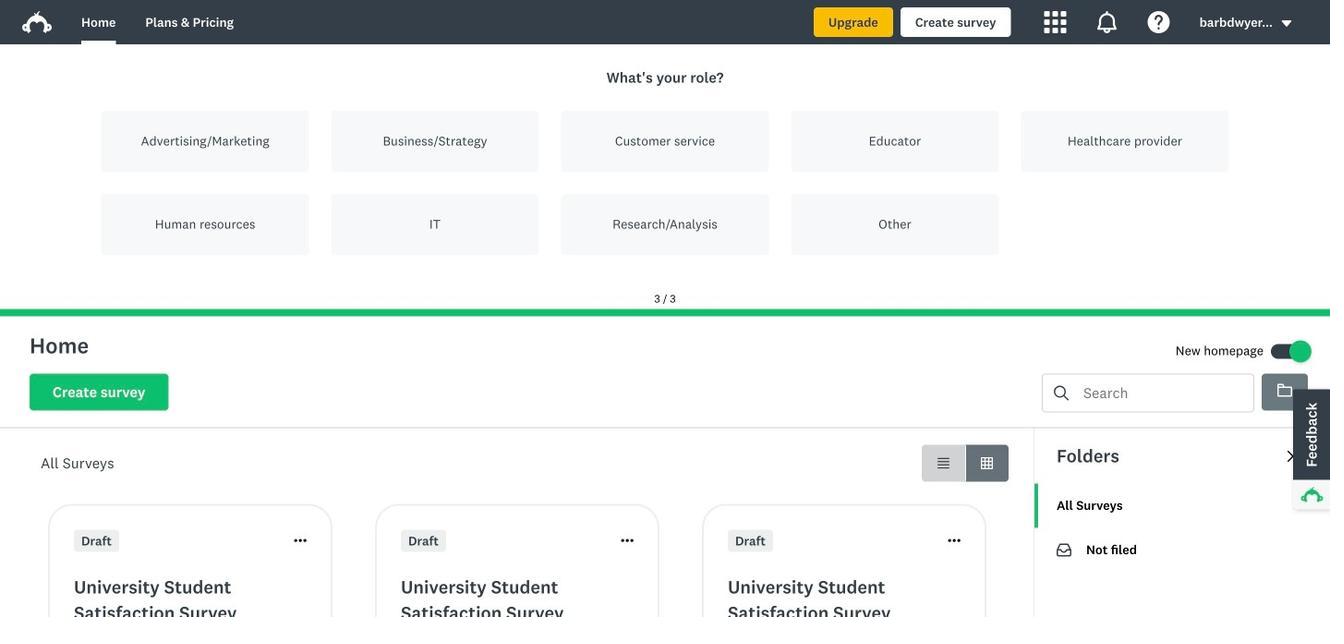 Task type: vqa. For each thing, say whether or not it's contained in the screenshot.
3rd Open menu image from the bottom of the page
no



Task type: locate. For each thing, give the bounding box(es) containing it.
dropdown arrow icon image
[[1281, 17, 1294, 30], [1282, 20, 1292, 27]]

search image
[[1054, 386, 1069, 401], [1054, 386, 1069, 401]]

brand logo image
[[22, 7, 52, 37], [22, 11, 52, 33]]

products icon image
[[1045, 11, 1067, 33], [1045, 11, 1067, 33]]

Search text field
[[1069, 375, 1254, 412]]

1 vertical spatial dialog
[[1034, 428, 1330, 617]]

dialog
[[0, 44, 1330, 316], [1034, 428, 1330, 617]]

1 brand logo image from the top
[[22, 7, 52, 37]]

folders image
[[1278, 384, 1293, 397]]

group
[[922, 445, 1009, 482]]

help icon image
[[1148, 11, 1170, 33]]

not filed image
[[1057, 543, 1072, 558], [1057, 544, 1072, 557]]

0 vertical spatial dialog
[[0, 44, 1330, 316]]



Task type: describe. For each thing, give the bounding box(es) containing it.
1 not filed image from the top
[[1057, 543, 1072, 558]]

response based pricing icon image
[[1079, 473, 1138, 532]]

2 not filed image from the top
[[1057, 544, 1072, 557]]

notification center icon image
[[1096, 11, 1119, 33]]

folders image
[[1278, 383, 1293, 398]]

2 brand logo image from the top
[[22, 11, 52, 33]]



